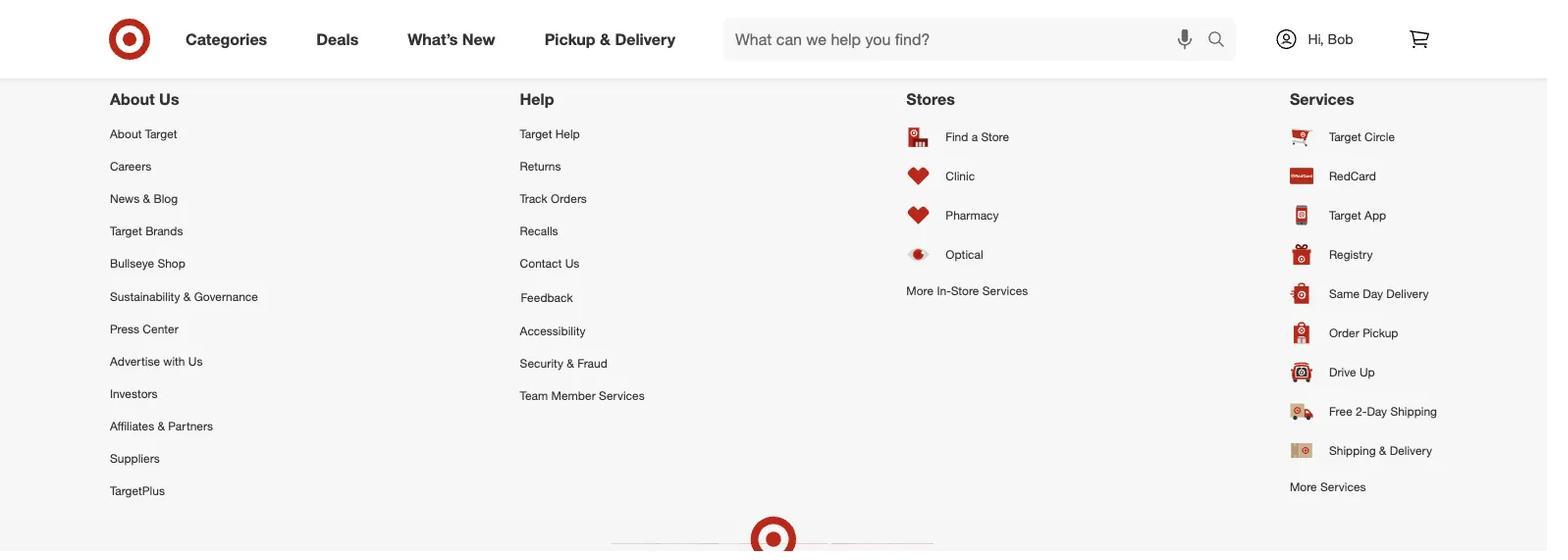 Task type: locate. For each thing, give the bounding box(es) containing it.
security & fraud
[[520, 356, 608, 371]]

0 vertical spatial shipping
[[1391, 405, 1438, 419]]

0 horizontal spatial pickup
[[545, 30, 596, 49]]

and left availability
[[784, 19, 804, 34]]

delivery up order pickup
[[1387, 287, 1429, 302]]

us up about target link
[[159, 90, 179, 109]]

suppliers link
[[110, 443, 258, 475]]

about target
[[110, 126, 177, 141]]

advertise with us
[[110, 354, 203, 369]]

up
[[1360, 365, 1376, 380]]

target help
[[520, 126, 580, 141]]

target brands
[[110, 224, 183, 239]]

1 vertical spatial us
[[565, 256, 580, 271]]

more services
[[1290, 480, 1367, 495]]

& for sustainability
[[183, 289, 191, 304]]

& for shipping
[[1380, 444, 1387, 459]]

careers link
[[110, 150, 258, 183]]

availability
[[807, 19, 861, 34]]

1 horizontal spatial and
[[976, 19, 996, 34]]

registry
[[1330, 248, 1373, 262]]

about for about us
[[110, 90, 155, 109]]

see offer details. restrictions apply. pricing, promotions and availability may vary by location and at target.com
[[482, 19, 1070, 34]]

categories link
[[169, 18, 292, 61]]

delivery down the free 2-day shipping
[[1390, 444, 1433, 459]]

0 vertical spatial pickup
[[545, 30, 596, 49]]

target left circle
[[1330, 130, 1362, 144]]

pickup right offer
[[545, 30, 596, 49]]

target inside "link"
[[110, 224, 142, 239]]

clinic
[[946, 169, 975, 184]]

free
[[1330, 405, 1353, 419]]

day right same
[[1363, 287, 1384, 302]]

0 horizontal spatial and
[[784, 19, 804, 34]]

shipping up shipping & delivery
[[1391, 405, 1438, 419]]

news & blog
[[110, 191, 178, 206]]

target for target help
[[520, 126, 552, 141]]

about us
[[110, 90, 179, 109]]

pickup right order
[[1363, 326, 1399, 341]]

more in-store services
[[907, 283, 1029, 298]]

2 and from the left
[[976, 19, 996, 34]]

circle
[[1365, 130, 1396, 144]]

target down news
[[110, 224, 142, 239]]

what's new link
[[391, 18, 520, 61]]

store right a
[[982, 130, 1010, 144]]

0 horizontal spatial more
[[907, 283, 934, 298]]

more for more services
[[1290, 480, 1318, 495]]

1 horizontal spatial pickup
[[1363, 326, 1399, 341]]

redcard
[[1330, 169, 1377, 184]]

about up careers
[[110, 126, 142, 141]]

targetplus
[[110, 484, 165, 499]]

target up returns
[[520, 126, 552, 141]]

orders
[[551, 191, 587, 206]]

day right free
[[1367, 405, 1388, 419]]

shipping up more services link
[[1330, 444, 1376, 459]]

0 vertical spatial about
[[110, 90, 155, 109]]

new
[[462, 30, 496, 49]]

what's new
[[408, 30, 496, 49]]

services down fraud
[[599, 389, 645, 403]]

0 vertical spatial help
[[520, 90, 554, 109]]

1 vertical spatial delivery
[[1387, 287, 1429, 302]]

us for about us
[[159, 90, 179, 109]]

& right affiliates
[[158, 419, 165, 434]]

pickup inside pickup & delivery link
[[545, 30, 596, 49]]

in-
[[937, 283, 952, 298]]

target for target brands
[[110, 224, 142, 239]]

&
[[600, 30, 611, 49], [143, 191, 150, 206], [183, 289, 191, 304], [567, 356, 574, 371], [158, 419, 165, 434], [1380, 444, 1387, 459]]

us
[[159, 90, 179, 109], [565, 256, 580, 271], [188, 354, 203, 369]]

suppliers
[[110, 452, 160, 466]]

1 vertical spatial pickup
[[1363, 326, 1399, 341]]

a
[[972, 130, 978, 144]]

2 horizontal spatial us
[[565, 256, 580, 271]]

delivery for pickup & delivery
[[615, 30, 676, 49]]

us right with
[[188, 354, 203, 369]]

& down bullseye shop 'link'
[[183, 289, 191, 304]]

help up returns link
[[556, 126, 580, 141]]

about for about target
[[110, 126, 142, 141]]

2 vertical spatial us
[[188, 354, 203, 369]]

0 vertical spatial delivery
[[615, 30, 676, 49]]

search
[[1199, 31, 1246, 51]]

0 vertical spatial store
[[982, 130, 1010, 144]]

bob
[[1328, 30, 1354, 48]]

0 vertical spatial more
[[907, 283, 934, 298]]

delivery inside same day delivery link
[[1387, 287, 1429, 302]]

same day delivery link
[[1290, 275, 1438, 314]]

& for security
[[567, 356, 574, 371]]

optical link
[[907, 235, 1029, 275]]

target for target app
[[1330, 208, 1362, 223]]

& for affiliates
[[158, 419, 165, 434]]

delivery inside shipping & delivery link
[[1390, 444, 1433, 459]]

app
[[1365, 208, 1387, 223]]

target app
[[1330, 208, 1387, 223]]

& left blog
[[143, 191, 150, 206]]

0 horizontal spatial help
[[520, 90, 554, 109]]

0 vertical spatial us
[[159, 90, 179, 109]]

1 horizontal spatial more
[[1290, 480, 1318, 495]]

& left fraud
[[567, 356, 574, 371]]

more services link
[[1290, 471, 1438, 504]]

optical
[[946, 248, 984, 262]]

1 horizontal spatial store
[[982, 130, 1010, 144]]

store down optical link
[[952, 283, 980, 298]]

0 vertical spatial day
[[1363, 287, 1384, 302]]

services inside more services link
[[1321, 480, 1367, 495]]

0 horizontal spatial shipping
[[1330, 444, 1376, 459]]

& for news
[[143, 191, 150, 206]]

services
[[1290, 90, 1355, 109], [983, 283, 1029, 298], [599, 389, 645, 403], [1321, 480, 1367, 495]]

search button
[[1199, 18, 1246, 65]]

delivery inside pickup & delivery link
[[615, 30, 676, 49]]

more
[[907, 283, 934, 298], [1290, 480, 1318, 495]]

accessibility
[[520, 324, 586, 338]]

store for in-
[[952, 283, 980, 298]]

security
[[520, 356, 564, 371]]

about target link
[[110, 117, 258, 150]]

services up target circle
[[1290, 90, 1355, 109]]

1 vertical spatial more
[[1290, 480, 1318, 495]]

pickup & delivery link
[[528, 18, 700, 61]]

sustainability & governance
[[110, 289, 258, 304]]

2 about from the top
[[110, 126, 142, 141]]

delivery for shipping & delivery
[[1390, 444, 1433, 459]]

2-
[[1356, 405, 1368, 419]]

0 horizontal spatial store
[[952, 283, 980, 298]]

1 vertical spatial about
[[110, 126, 142, 141]]

& down the free 2-day shipping
[[1380, 444, 1387, 459]]

help up target help
[[520, 90, 554, 109]]

same day delivery
[[1330, 287, 1429, 302]]

more down shipping & delivery link
[[1290, 480, 1318, 495]]

free 2-day shipping
[[1330, 405, 1438, 419]]

pharmacy
[[946, 208, 999, 223]]

more left in-
[[907, 283, 934, 298]]

bullseye shop
[[110, 256, 185, 271]]

target left app
[[1330, 208, 1362, 223]]

and left at
[[976, 19, 996, 34]]

us right contact
[[565, 256, 580, 271]]

delivery left the pricing,
[[615, 30, 676, 49]]

track
[[520, 191, 548, 206]]

1 about from the top
[[110, 90, 155, 109]]

1 vertical spatial store
[[952, 283, 980, 298]]

stores
[[907, 90, 955, 109]]

pricing,
[[679, 19, 717, 34]]

1 vertical spatial help
[[556, 126, 580, 141]]

about
[[110, 90, 155, 109], [110, 126, 142, 141]]

affiliates
[[110, 419, 154, 434]]

1 horizontal spatial shipping
[[1391, 405, 1438, 419]]

us inside advertise with us link
[[188, 354, 203, 369]]

about up the 'about target'
[[110, 90, 155, 109]]

1 horizontal spatial us
[[188, 354, 203, 369]]

team
[[520, 389, 548, 403]]

2 vertical spatial delivery
[[1390, 444, 1433, 459]]

team member services link
[[520, 380, 645, 412]]

& right details.
[[600, 30, 611, 49]]

1 horizontal spatial help
[[556, 126, 580, 141]]

store
[[982, 130, 1010, 144], [952, 283, 980, 298]]

target help link
[[520, 117, 645, 150]]

location
[[931, 19, 973, 34]]

order pickup link
[[1290, 314, 1438, 353]]

shop
[[158, 256, 185, 271]]

us inside contact us "link"
[[565, 256, 580, 271]]

services down optical link
[[983, 283, 1029, 298]]

press center link
[[110, 313, 258, 345]]

0 horizontal spatial us
[[159, 90, 179, 109]]

returns
[[520, 159, 561, 174]]

services down shipping & delivery link
[[1321, 480, 1367, 495]]



Task type: vqa. For each thing, say whether or not it's contained in the screenshot.
the "opalhouse™"
no



Task type: describe. For each thing, give the bounding box(es) containing it.
vary
[[890, 19, 912, 34]]

hi,
[[1309, 30, 1325, 48]]

may
[[864, 19, 887, 34]]

pickup & delivery
[[545, 30, 676, 49]]

what's
[[408, 30, 458, 49]]

drive up link
[[1290, 353, 1438, 392]]

security & fraud link
[[520, 347, 645, 380]]

recalls link
[[520, 215, 645, 248]]

see
[[482, 19, 503, 34]]

find a store
[[946, 130, 1010, 144]]

center
[[143, 322, 179, 336]]

returns link
[[520, 150, 645, 183]]

governance
[[194, 289, 258, 304]]

news
[[110, 191, 140, 206]]

news & blog link
[[110, 183, 258, 215]]

target for target circle
[[1330, 130, 1362, 144]]

drive up
[[1330, 365, 1376, 380]]

& for pickup
[[600, 30, 611, 49]]

offer
[[506, 19, 532, 34]]

us for contact us
[[565, 256, 580, 271]]

order
[[1330, 326, 1360, 341]]

track orders
[[520, 191, 587, 206]]

find a store link
[[907, 117, 1029, 157]]

advertise
[[110, 354, 160, 369]]

contact us
[[520, 256, 580, 271]]

pickup inside order pickup link
[[1363, 326, 1399, 341]]

blog
[[154, 191, 178, 206]]

bullseye
[[110, 256, 154, 271]]

details.
[[535, 19, 576, 34]]

services inside team member services link
[[599, 389, 645, 403]]

deals
[[316, 30, 359, 49]]

clinic link
[[907, 157, 1029, 196]]

categories
[[186, 30, 267, 49]]

services inside more in-store services link
[[983, 283, 1029, 298]]

sustainability
[[110, 289, 180, 304]]

team member services
[[520, 389, 645, 403]]

by
[[915, 19, 928, 34]]

contact us link
[[520, 248, 645, 280]]

more in-store services link
[[907, 275, 1029, 307]]

shipping & delivery link
[[1290, 432, 1438, 471]]

targetplus link
[[110, 475, 258, 508]]

target brands link
[[110, 215, 258, 248]]

press center
[[110, 322, 179, 336]]

at
[[999, 19, 1009, 34]]

target circle link
[[1290, 117, 1438, 157]]

investors
[[110, 387, 158, 401]]

investors link
[[110, 378, 258, 410]]

promotions
[[721, 19, 781, 34]]

partners
[[168, 419, 213, 434]]

1 vertical spatial shipping
[[1330, 444, 1376, 459]]

free 2-day shipping link
[[1290, 392, 1438, 432]]

careers
[[110, 159, 152, 174]]

hi, bob
[[1309, 30, 1354, 48]]

1 and from the left
[[784, 19, 804, 34]]

restrictions
[[579, 19, 642, 34]]

store for a
[[982, 130, 1010, 144]]

affiliates & partners
[[110, 419, 213, 434]]

delivery for same day delivery
[[1387, 287, 1429, 302]]

contact
[[520, 256, 562, 271]]

pharmacy link
[[907, 196, 1029, 235]]

1 vertical spatial day
[[1367, 405, 1388, 419]]

deals link
[[300, 18, 383, 61]]

member
[[551, 389, 596, 403]]

What can we help you find? suggestions appear below search field
[[724, 18, 1213, 61]]

fraud
[[578, 356, 608, 371]]

feedback
[[521, 290, 573, 305]]

more for more in-store services
[[907, 283, 934, 298]]

affiliates & partners link
[[110, 410, 258, 443]]

order pickup
[[1330, 326, 1399, 341]]

target circle
[[1330, 130, 1396, 144]]

press
[[110, 322, 139, 336]]

drive
[[1330, 365, 1357, 380]]

same
[[1330, 287, 1360, 302]]

apply.
[[645, 19, 675, 34]]

target: expect more. pay less. image
[[498, 508, 1050, 553]]

sustainability & governance link
[[110, 280, 258, 313]]

track orders link
[[520, 183, 645, 215]]

registry link
[[1290, 235, 1438, 275]]

accessibility link
[[520, 315, 645, 347]]

find
[[946, 130, 969, 144]]

target down the about us
[[145, 126, 177, 141]]

target app link
[[1290, 196, 1438, 235]]



